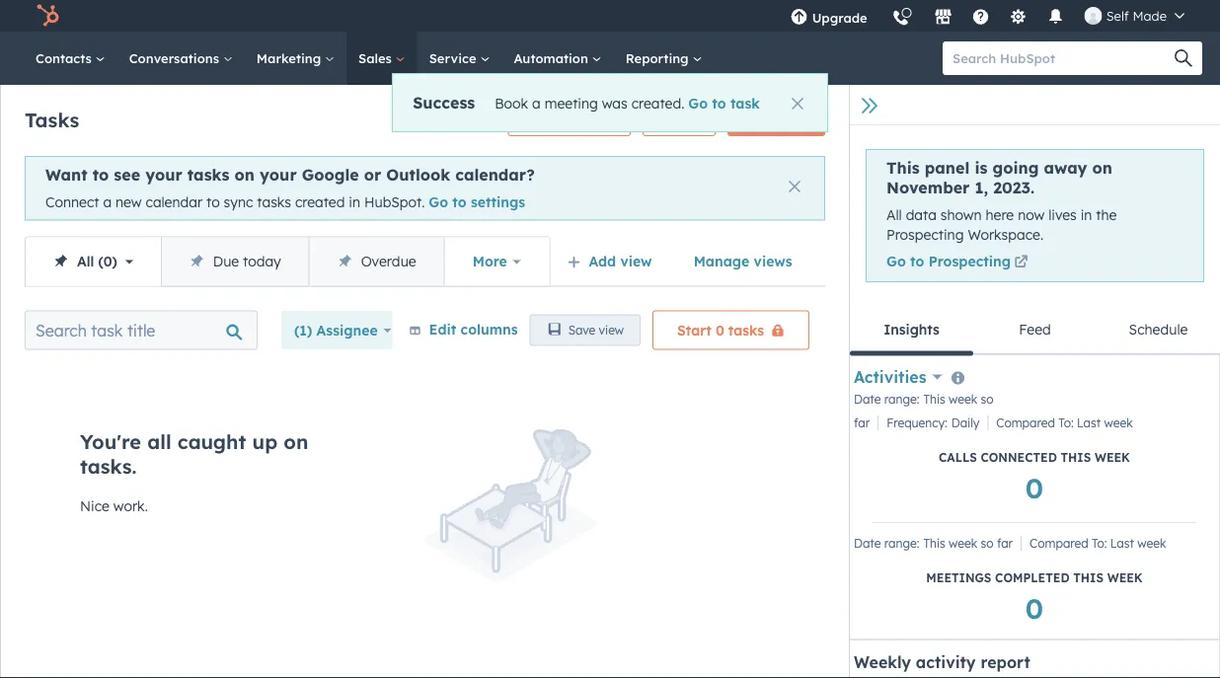 Task type: locate. For each thing, give the bounding box(es) containing it.
marketplaces button
[[923, 0, 965, 32]]

0 horizontal spatial tasks
[[187, 165, 230, 185]]

0 horizontal spatial last
[[1078, 416, 1101, 430]]

0 vertical spatial this
[[887, 158, 920, 178]]

want to see your tasks on your google or outlook calendar? alert
[[25, 156, 826, 221]]

tasks inside button
[[729, 322, 764, 339]]

0 horizontal spatial all
[[77, 252, 94, 270]]

settings link
[[998, 0, 1040, 32]]

week
[[949, 392, 978, 407], [1105, 416, 1133, 430], [949, 536, 978, 551], [1138, 536, 1167, 551]]

to inside 'link'
[[911, 253, 925, 270]]

view right save
[[599, 323, 624, 338]]

0 vertical spatial compared
[[997, 416, 1056, 430]]

conversations
[[129, 50, 223, 66]]

on right up at the left of the page
[[284, 429, 309, 454]]

link opens in a new window image
[[1015, 254, 1029, 273]]

on for tasks
[[235, 165, 255, 185]]

contacts link
[[24, 32, 117, 85]]

1 vertical spatial compared to: last week
[[1030, 536, 1167, 551]]

navigation containing all
[[25, 237, 551, 287]]

range: inside meetings completed this week element
[[885, 536, 920, 551]]

data
[[906, 206, 937, 224]]

0 vertical spatial prospecting
[[887, 226, 964, 243]]

1 vertical spatial date
[[854, 536, 882, 551]]

1 horizontal spatial task
[[785, 113, 809, 128]]

today
[[243, 252, 281, 270]]

2 so from the top
[[981, 536, 994, 551]]

want to see your tasks on your google or outlook calendar? connect a new calendar to sync tasks created in hubspot. go to settings
[[45, 165, 535, 211]]

0 vertical spatial a
[[532, 94, 541, 112]]

go down outlook
[[429, 194, 448, 211]]

0 vertical spatial to:
[[1059, 416, 1074, 430]]

conversations link
[[117, 32, 245, 85]]

2 horizontal spatial go
[[887, 253, 906, 270]]

a left new
[[103, 194, 112, 211]]

1 horizontal spatial your
[[260, 165, 297, 185]]

tasks.
[[80, 454, 137, 479]]

close image
[[792, 98, 804, 110]]

this for panel
[[887, 158, 920, 178]]

to down data
[[911, 253, 925, 270]]

go down data
[[887, 253, 906, 270]]

1 horizontal spatial far
[[997, 536, 1013, 551]]

2 horizontal spatial on
[[1093, 158, 1113, 178]]

2 range: from the top
[[885, 536, 920, 551]]

activity
[[916, 653, 976, 672]]

0 vertical spatial go
[[689, 94, 708, 112]]

task inside banner
[[785, 113, 809, 128]]

date
[[854, 392, 882, 407], [854, 536, 882, 551]]

1 vertical spatial view
[[599, 323, 624, 338]]

tasks right start
[[729, 322, 764, 339]]

1 vertical spatial last
[[1111, 536, 1135, 551]]

view
[[621, 252, 653, 270], [599, 323, 624, 338]]

2 horizontal spatial tasks
[[729, 322, 764, 339]]

0 vertical spatial 0 button
[[1026, 469, 1044, 506]]

1 horizontal spatial to:
[[1092, 536, 1108, 551]]

0 vertical spatial last
[[1078, 416, 1101, 430]]

1 vertical spatial so
[[981, 536, 994, 551]]

1 horizontal spatial tasks
[[257, 194, 291, 211]]

your
[[145, 165, 182, 185], [260, 165, 297, 185]]

a
[[532, 94, 541, 112], [103, 194, 112, 211]]

self
[[1107, 7, 1130, 24]]

this inside this panel is going away on november 1, 2023.
[[887, 158, 920, 178]]

is
[[975, 158, 988, 178]]

in
[[349, 194, 361, 211], [1081, 206, 1093, 224]]

0 horizontal spatial task
[[731, 94, 760, 112]]

0 button up report
[[1026, 589, 1044, 627]]

reporting
[[626, 50, 693, 66]]

tasks
[[187, 165, 230, 185], [257, 194, 291, 211], [729, 322, 764, 339]]

1 date from the top
[[854, 392, 882, 407]]

to inside success alert
[[712, 94, 727, 112]]

range: for date range: this week so far
[[885, 536, 920, 551]]

(1) assignee
[[294, 322, 378, 339]]

0 horizontal spatial your
[[145, 165, 182, 185]]

0 vertical spatial far
[[854, 416, 870, 430]]

tasks up "sync"
[[187, 165, 230, 185]]

(1)
[[294, 322, 312, 339]]

0 vertical spatial compared to: last week
[[997, 416, 1133, 430]]

tab list containing insights
[[850, 306, 1221, 356]]

1 horizontal spatial all
[[887, 206, 902, 224]]

0 horizontal spatial go
[[429, 194, 448, 211]]

calendar
[[146, 194, 203, 211]]

0 vertical spatial task
[[731, 94, 760, 112]]

tasks banner
[[25, 99, 826, 136]]

1 vertical spatial to:
[[1092, 536, 1108, 551]]

far down calls connected this week element in the bottom right of the page
[[997, 536, 1013, 551]]

1 vertical spatial compared
[[1030, 536, 1089, 551]]

0 vertical spatial so
[[981, 392, 994, 407]]

0 inside meetings completed this week element
[[1026, 591, 1044, 625]]

1 vertical spatial go
[[429, 194, 448, 211]]

0 vertical spatial tasks
[[187, 165, 230, 185]]

go
[[689, 94, 708, 112], [429, 194, 448, 211], [887, 253, 906, 270]]

columns
[[461, 320, 518, 338]]

view right add on the top of page
[[621, 252, 653, 270]]

last
[[1078, 416, 1101, 430], [1111, 536, 1135, 551]]

your up calendar at the left of the page
[[145, 165, 182, 185]]

0 vertical spatial view
[[621, 252, 653, 270]]

tab list
[[850, 306, 1221, 356]]

created
[[295, 194, 345, 211]]

this
[[887, 158, 920, 178], [924, 392, 946, 407], [924, 536, 946, 551]]

frequency: daily
[[887, 416, 980, 430]]

compared right daily
[[997, 416, 1056, 430]]

0 horizontal spatial to:
[[1059, 416, 1074, 430]]

task up "create"
[[731, 94, 760, 112]]

all left the (
[[77, 252, 94, 270]]

1 vertical spatial far
[[997, 536, 1013, 551]]

create task
[[745, 113, 809, 128]]

date for date range:
[[854, 392, 882, 407]]

weekly activity report
[[854, 653, 1031, 672]]

this for week
[[924, 392, 946, 407]]

your up created
[[260, 165, 297, 185]]

0 vertical spatial range:
[[885, 392, 920, 407]]

1 horizontal spatial a
[[532, 94, 541, 112]]

0 horizontal spatial on
[[235, 165, 255, 185]]

compared down calls connected this week element in the bottom right of the page
[[1030, 536, 1089, 551]]

1 so from the top
[[981, 392, 994, 407]]

to left the see
[[93, 165, 109, 185]]

insights link
[[850, 306, 974, 356]]

on inside this panel is going away on november 1, 2023.
[[1093, 158, 1113, 178]]

go up import
[[689, 94, 708, 112]]

to left settings
[[453, 194, 467, 211]]

1 horizontal spatial on
[[284, 429, 309, 454]]

views
[[754, 252, 793, 270]]

so inside "this week so far"
[[981, 392, 994, 407]]

sync
[[224, 194, 253, 211]]

feed link
[[974, 306, 1097, 353]]

0 button up meetings completed this week element
[[1026, 469, 1044, 506]]

view inside popup button
[[621, 252, 653, 270]]

to left "sync"
[[206, 194, 220, 211]]

to left create task link
[[712, 94, 727, 112]]

calling icon image
[[893, 10, 910, 28]]

in inside want to see your tasks on your google or outlook calendar? connect a new calendar to sync tasks created in hubspot. go to settings
[[349, 194, 361, 211]]

1 horizontal spatial go
[[689, 94, 708, 112]]

help button
[[965, 0, 998, 32]]

2 date from the top
[[854, 536, 882, 551]]

start 0 tasks
[[678, 322, 764, 339]]

task inside success alert
[[731, 94, 760, 112]]

all for all ( 0 )
[[77, 252, 94, 270]]

1 horizontal spatial in
[[1081, 206, 1093, 224]]

0 vertical spatial all
[[887, 206, 902, 224]]

on up "sync"
[[235, 165, 255, 185]]

far down 'date range:'
[[854, 416, 870, 430]]

1 vertical spatial task
[[785, 113, 809, 128]]

outlook
[[387, 165, 451, 185]]

report
[[981, 653, 1031, 672]]

0 button inside meetings completed this week element
[[1026, 589, 1044, 627]]

1 0 button from the top
[[1026, 469, 1044, 506]]

manage
[[525, 113, 571, 128], [694, 252, 750, 270]]

add view button
[[555, 242, 669, 281]]

created.
[[632, 94, 685, 112]]

prospecting down workspace.
[[929, 253, 1011, 270]]

1 vertical spatial manage
[[694, 252, 750, 270]]

0 horizontal spatial far
[[854, 416, 870, 430]]

overdue
[[361, 252, 416, 270]]

view for add view
[[621, 252, 653, 270]]

1 vertical spatial 0 button
[[1026, 589, 1044, 627]]

this inside "this week so far"
[[924, 392, 946, 407]]

0 vertical spatial date
[[854, 392, 882, 407]]

view for save view
[[599, 323, 624, 338]]

date inside meetings completed this week element
[[854, 536, 882, 551]]

1 horizontal spatial last
[[1111, 536, 1135, 551]]

all
[[887, 206, 902, 224], [77, 252, 94, 270]]

2 vertical spatial tasks
[[729, 322, 764, 339]]

0 vertical spatial manage
[[525, 113, 571, 128]]

range: inside calls connected this week element
[[885, 392, 920, 407]]

task down close image
[[785, 113, 809, 128]]

service
[[429, 50, 480, 66]]

tasks right "sync"
[[257, 194, 291, 211]]

go to settings link
[[429, 194, 526, 211]]

prospecting down data
[[887, 226, 964, 243]]

weekly
[[854, 653, 912, 672]]

now
[[1018, 206, 1045, 224]]

manage down meeting
[[525, 113, 571, 128]]

all inside all data shown here now lives in the prospecting workspace.
[[887, 206, 902, 224]]

task
[[731, 94, 760, 112], [785, 113, 809, 128]]

self made
[[1107, 7, 1167, 24]]

date inside calls connected this week element
[[854, 392, 882, 407]]

all left data
[[887, 206, 902, 224]]

view inside button
[[599, 323, 624, 338]]

compared to: last week inside calls connected this week element
[[997, 416, 1133, 430]]

1 horizontal spatial manage
[[694, 252, 750, 270]]

0 button for meetings completed this week element
[[1026, 589, 1044, 627]]

frequency:
[[887, 416, 948, 430]]

menu
[[779, 0, 1197, 39]]

a right book
[[532, 94, 541, 112]]

want
[[45, 165, 87, 185]]

2 vertical spatial go
[[887, 253, 906, 270]]

manage inside "link"
[[525, 113, 571, 128]]

manage views
[[694, 252, 793, 270]]

in right created
[[349, 194, 361, 211]]

1 vertical spatial prospecting
[[929, 253, 1011, 270]]

sales
[[359, 50, 396, 66]]

manage left views
[[694, 252, 750, 270]]

1 range: from the top
[[885, 392, 920, 407]]

go inside want to see your tasks on your google or outlook calendar? connect a new calendar to sync tasks created in hubspot. go to settings
[[429, 194, 448, 211]]

edit columns button
[[408, 317, 518, 342]]

0 horizontal spatial in
[[349, 194, 361, 211]]

go to prospecting link
[[887, 253, 1032, 273]]

tasks
[[25, 107, 79, 132]]

0 inside button
[[716, 322, 725, 339]]

0 horizontal spatial manage
[[525, 113, 571, 128]]

meetings completed this week element
[[854, 531, 1216, 635]]

hubspot.
[[364, 194, 425, 211]]

in left the
[[1081, 206, 1093, 224]]

caught
[[178, 429, 246, 454]]

far
[[854, 416, 870, 430], [997, 536, 1013, 551]]

search button
[[1165, 41, 1203, 75]]

1,
[[975, 178, 989, 198]]

edit columns
[[429, 320, 518, 338]]

1 vertical spatial this
[[924, 392, 946, 407]]

1 vertical spatial all
[[77, 252, 94, 270]]

navigation
[[25, 237, 551, 287]]

on inside "you're all caught up on tasks."
[[284, 429, 309, 454]]

1 vertical spatial range:
[[885, 536, 920, 551]]

0 horizontal spatial a
[[103, 194, 112, 211]]

0 button for calls connected this week element in the bottom right of the page
[[1026, 469, 1044, 506]]

manage for manage views
[[694, 252, 750, 270]]

manage queues link
[[508, 105, 631, 136]]

all inside navigation
[[77, 252, 94, 270]]

0 button inside calls connected this week element
[[1026, 469, 1044, 506]]

on inside want to see your tasks on your google or outlook calendar? connect a new calendar to sync tasks created in hubspot. go to settings
[[235, 165, 255, 185]]

a inside want to see your tasks on your google or outlook calendar? connect a new calendar to sync tasks created in hubspot. go to settings
[[103, 194, 112, 211]]

service link
[[417, 32, 502, 85]]

marketing link
[[245, 32, 347, 85]]

automation link
[[502, 32, 614, 85]]

a inside success alert
[[532, 94, 541, 112]]

2023.
[[994, 178, 1035, 198]]

2 0 button from the top
[[1026, 589, 1044, 627]]

on right "away"
[[1093, 158, 1113, 178]]

1 vertical spatial a
[[103, 194, 112, 211]]

queues
[[574, 113, 614, 128]]



Task type: describe. For each thing, give the bounding box(es) containing it.
all data shown here now lives in the prospecting workspace.
[[887, 206, 1118, 243]]

book a meeting was created. go to task
[[495, 94, 760, 112]]

)
[[112, 252, 117, 270]]

made
[[1133, 7, 1167, 24]]

prospecting inside go to prospecting 'link'
[[929, 253, 1011, 270]]

upgrade
[[813, 9, 868, 26]]

more
[[473, 253, 507, 270]]

manage for manage queues
[[525, 113, 571, 128]]

add
[[589, 252, 616, 270]]

ruby anderson image
[[1085, 7, 1103, 25]]

go inside 'link'
[[887, 253, 906, 270]]

last inside meetings completed this week element
[[1111, 536, 1135, 551]]

book
[[495, 94, 529, 112]]

success alert
[[392, 73, 829, 132]]

schedule link
[[1097, 306, 1221, 353]]

go inside success alert
[[689, 94, 708, 112]]

to: inside calls connected this week element
[[1059, 416, 1074, 430]]

date range: this week so far
[[854, 536, 1013, 551]]

all
[[147, 429, 172, 454]]

marketing
[[257, 50, 325, 66]]

overdue link
[[309, 238, 444, 286]]

help image
[[973, 9, 990, 27]]

(1) assignee button
[[281, 311, 404, 350]]

so inside meetings completed this week element
[[981, 536, 994, 551]]

you're all caught up on tasks.
[[80, 429, 309, 479]]

0 inside navigation
[[103, 252, 112, 270]]

date for date range: this week so far
[[854, 536, 882, 551]]

edit
[[429, 320, 457, 338]]

activities button
[[854, 365, 943, 389]]

0 inside calls connected this week element
[[1026, 470, 1044, 505]]

all for all data shown here now lives in the prospecting workspace.
[[887, 206, 902, 224]]

1 your from the left
[[145, 165, 182, 185]]

assignee
[[317, 322, 378, 339]]

save view button
[[530, 315, 641, 346]]

lives
[[1049, 206, 1077, 224]]

compared to: last week inside meetings completed this week element
[[1030, 536, 1167, 551]]

add view
[[589, 252, 653, 270]]

due
[[213, 252, 239, 270]]

reporting link
[[614, 32, 715, 85]]

notifications image
[[1048, 9, 1065, 27]]

workspace.
[[968, 226, 1044, 243]]

go to task button
[[689, 94, 760, 112]]

automation
[[514, 50, 592, 66]]

insights
[[884, 321, 940, 338]]

to: inside meetings completed this week element
[[1092, 536, 1108, 551]]

self made button
[[1073, 0, 1197, 32]]

range: for date range:
[[885, 392, 920, 407]]

start
[[678, 322, 712, 339]]

date range:
[[854, 392, 920, 407]]

start 0 tasks button
[[653, 311, 810, 350]]

Search task title search field
[[25, 311, 258, 350]]

2 vertical spatial this
[[924, 536, 946, 551]]

november
[[887, 178, 970, 198]]

calls connected this week element
[[854, 387, 1216, 514]]

sales link
[[347, 32, 417, 85]]

in inside all data shown here now lives in the prospecting workspace.
[[1081, 206, 1093, 224]]

prospecting inside all data shown here now lives in the prospecting workspace.
[[887, 226, 964, 243]]

close image
[[789, 181, 801, 193]]

away
[[1045, 158, 1088, 178]]

success
[[413, 92, 475, 112]]

1 vertical spatial tasks
[[257, 194, 291, 211]]

search image
[[1175, 49, 1193, 67]]

week inside "this week so far"
[[949, 392, 978, 407]]

panel
[[925, 158, 970, 178]]

all ( 0 )
[[77, 252, 117, 270]]

compared inside calls connected this week element
[[997, 416, 1056, 430]]

this panel is going away on november 1, 2023.
[[887, 158, 1113, 198]]

calling icon button
[[885, 2, 918, 31]]

manage queues
[[525, 113, 614, 128]]

daily
[[952, 416, 980, 430]]

upgrade image
[[791, 9, 809, 27]]

or
[[364, 165, 381, 185]]

up
[[252, 429, 278, 454]]

import
[[660, 113, 699, 128]]

far inside meetings completed this week element
[[997, 536, 1013, 551]]

new
[[116, 194, 142, 211]]

manage views link
[[681, 242, 806, 281]]

link opens in a new window image
[[1015, 256, 1029, 270]]

create task link
[[728, 105, 826, 136]]

here
[[986, 206, 1015, 224]]

go to prospecting
[[887, 253, 1011, 270]]

create
[[745, 113, 782, 128]]

you're
[[80, 429, 141, 454]]

settings image
[[1010, 9, 1028, 27]]

shown
[[941, 206, 982, 224]]

going
[[993, 158, 1040, 178]]

schedule
[[1130, 321, 1189, 338]]

import link
[[643, 105, 716, 136]]

menu containing self made
[[779, 0, 1197, 39]]

save view
[[569, 323, 624, 338]]

far inside "this week so far"
[[854, 416, 870, 430]]

last inside calls connected this week element
[[1078, 416, 1101, 430]]

connect
[[45, 194, 99, 211]]

2 your from the left
[[260, 165, 297, 185]]

more button
[[444, 238, 550, 286]]

marketplaces image
[[935, 9, 953, 27]]

save
[[569, 323, 596, 338]]

activities
[[854, 367, 927, 387]]

on for away
[[1093, 158, 1113, 178]]

was
[[602, 94, 628, 112]]

(
[[98, 252, 103, 270]]

this week so far
[[854, 392, 994, 430]]

hubspot link
[[24, 4, 74, 28]]

Search HubSpot search field
[[943, 41, 1185, 75]]

nice work.
[[80, 497, 148, 515]]

compared inside meetings completed this week element
[[1030, 536, 1089, 551]]

hubspot image
[[36, 4, 59, 28]]

settings
[[471, 194, 526, 211]]



Task type: vqa. For each thing, say whether or not it's contained in the screenshot.
Tracking
no



